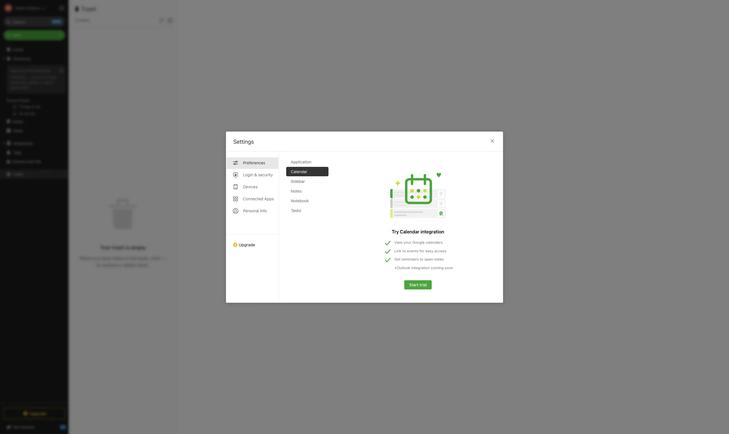 Task type: describe. For each thing, give the bounding box(es) containing it.
&
[[254, 172, 257, 177]]

click the ...
[[10, 75, 30, 80]]

+outlook integration coming soon
[[395, 266, 454, 270]]

the inside tree
[[20, 75, 25, 80]]

notes tab
[[287, 186, 329, 196]]

access
[[435, 249, 447, 253]]

shortcuts button
[[0, 54, 68, 63]]

recent notes
[[7, 98, 30, 103]]

0 horizontal spatial notes
[[79, 18, 89, 23]]

notes inside notes tab
[[291, 189, 302, 194]]

recent
[[7, 98, 19, 103]]

or inside icon on a note, notebook, stack or tag to add it here.
[[39, 80, 43, 85]]

expand notebooks image
[[1, 141, 6, 146]]

click
[[151, 256, 160, 261]]

1 vertical spatial calendar
[[400, 229, 420, 235]]

calendar tab
[[287, 167, 329, 176]]

when you have notes in the trash, click '...' to restore or delete them.
[[79, 256, 167, 268]]

your for first
[[18, 68, 26, 73]]

note,
[[48, 75, 57, 80]]

notebooks link
[[0, 139, 68, 148]]

+outlook
[[395, 266, 411, 270]]

0
[[76, 18, 78, 23]]

add
[[10, 68, 17, 73]]

...
[[26, 75, 30, 80]]

Search text field
[[7, 17, 61, 27]]

calendars
[[426, 240, 443, 245]]

to inside icon on a note, notebook, stack or tag to add it here.
[[50, 80, 54, 85]]

with
[[27, 159, 34, 164]]

shortcuts
[[13, 56, 31, 61]]

when
[[79, 256, 91, 261]]

group inside tree
[[0, 63, 68, 119]]

tasks tab
[[287, 206, 329, 215]]

to inside when you have notes in the trash, click '...' to restore or delete them.
[[97, 263, 101, 268]]

security
[[258, 172, 273, 177]]

trash link
[[0, 170, 68, 179]]

connected
[[243, 197, 264, 201]]

tab list containing application
[[287, 157, 333, 303]]

shared with me
[[13, 159, 41, 164]]

have
[[101, 256, 111, 261]]

info
[[260, 209, 267, 213]]

soon
[[445, 266, 454, 270]]

tags
[[13, 150, 22, 155]]

coming
[[431, 266, 444, 270]]

tags button
[[0, 148, 68, 157]]

home link
[[0, 45, 69, 54]]

delete
[[123, 263, 136, 268]]

link to events for easy access
[[395, 249, 447, 253]]

in
[[125, 256, 129, 261]]

notebooks
[[13, 141, 33, 146]]

icon
[[31, 75, 39, 80]]

1 horizontal spatial upgrade button
[[226, 235, 279, 250]]

on
[[40, 75, 44, 80]]

'...'
[[162, 256, 167, 261]]

login
[[243, 172, 253, 177]]

note list element
[[69, 0, 178, 435]]

close image
[[489, 138, 496, 144]]

get reminders to open notes
[[395, 257, 444, 262]]

login & security
[[243, 172, 273, 177]]

you
[[93, 256, 100, 261]]

restore
[[102, 263, 117, 268]]

the inside when you have notes in the trash, click '...' to restore or delete them.
[[130, 256, 137, 261]]

0 horizontal spatial upgrade button
[[3, 408, 65, 420]]

notebook,
[[10, 80, 28, 85]]

devices
[[243, 184, 258, 189]]

note window - empty element
[[178, 0, 730, 435]]

trial
[[420, 283, 427, 288]]

shared with me link
[[0, 157, 68, 166]]

settings
[[234, 138, 254, 145]]

here.
[[21, 85, 30, 90]]

first
[[27, 68, 34, 73]]

add
[[10, 85, 17, 90]]

get
[[395, 257, 401, 262]]

tasks inside tab
[[291, 208, 302, 213]]

sidebar
[[291, 179, 305, 184]]

empty
[[131, 245, 146, 251]]

your for google
[[404, 240, 412, 245]]

start trial button
[[405, 281, 432, 290]]

0 vertical spatial notes
[[20, 98, 30, 103]]

view
[[395, 240, 403, 245]]

2 horizontal spatial notes
[[435, 257, 444, 262]]

tab list containing preferences
[[226, 152, 279, 303]]

application
[[291, 160, 312, 164]]

icon on a note, notebook, stack or tag to add it here.
[[10, 75, 57, 90]]

tag
[[44, 80, 49, 85]]



Task type: vqa. For each thing, say whether or not it's contained in the screenshot.
0
yes



Task type: locate. For each thing, give the bounding box(es) containing it.
new
[[13, 33, 21, 37]]

0 horizontal spatial your
[[18, 68, 26, 73]]

1 horizontal spatial calendar
[[400, 229, 420, 235]]

or down on
[[39, 80, 43, 85]]

sidebar tab
[[287, 177, 329, 186]]

1 vertical spatial trash
[[13, 172, 23, 177]]

upgrade for leftmost upgrade popup button
[[30, 412, 47, 417]]

tasks
[[13, 128, 23, 133], [291, 208, 302, 213]]

or left "delete"
[[118, 263, 122, 268]]

tab list
[[226, 152, 279, 303], [287, 157, 333, 303]]

1 vertical spatial or
[[118, 263, 122, 268]]

trash up 0 notes
[[82, 6, 96, 12]]

calendar up view your google calendars
[[400, 229, 420, 235]]

your inside tree
[[18, 68, 26, 73]]

open
[[425, 257, 434, 262]]

1 horizontal spatial trash
[[82, 6, 96, 12]]

me
[[36, 159, 41, 164]]

apps
[[265, 197, 274, 201]]

add your first shortcut
[[10, 68, 50, 73]]

shared
[[13, 159, 26, 164]]

or
[[39, 80, 43, 85], [118, 263, 122, 268]]

to down note,
[[50, 80, 54, 85]]

1 vertical spatial your
[[404, 240, 412, 245]]

group
[[0, 63, 68, 119]]

notes inside when you have notes in the trash, click '...' to restore or delete them.
[[112, 256, 124, 261]]

to left open
[[420, 257, 424, 262]]

tree containing home
[[0, 45, 69, 403]]

start trial
[[410, 283, 427, 288]]

notes down sidebar
[[291, 189, 302, 194]]

trash inside note list element
[[82, 6, 96, 12]]

preferences
[[243, 160, 266, 165]]

0 vertical spatial your
[[18, 68, 26, 73]]

easy
[[426, 249, 434, 253]]

upgrade inside tab list
[[239, 243, 255, 247]]

tree
[[0, 45, 69, 403]]

0 horizontal spatial the
[[20, 75, 25, 80]]

application tab
[[287, 157, 329, 167]]

0 vertical spatial or
[[39, 80, 43, 85]]

is
[[126, 245, 130, 251]]

upgrade
[[239, 243, 255, 247], [30, 412, 47, 417]]

0 horizontal spatial upgrade
[[30, 412, 47, 417]]

0 vertical spatial tasks
[[13, 128, 23, 133]]

notebook
[[291, 199, 309, 203]]

your up click the ...
[[18, 68, 26, 73]]

tasks button
[[0, 126, 68, 135]]

0 vertical spatial the
[[20, 75, 25, 80]]

upgrade button
[[226, 235, 279, 250], [3, 408, 65, 420]]

try
[[392, 229, 399, 235]]

1 vertical spatial upgrade button
[[3, 408, 65, 420]]

notes
[[20, 98, 30, 103], [13, 119, 24, 124], [291, 189, 302, 194]]

click
[[10, 75, 19, 80]]

tasks down notebook
[[291, 208, 302, 213]]

0 vertical spatial upgrade button
[[226, 235, 279, 250]]

trash inside tree
[[13, 172, 23, 177]]

connected apps
[[243, 197, 274, 201]]

0 horizontal spatial tab list
[[226, 152, 279, 303]]

2 vertical spatial notes
[[291, 189, 302, 194]]

0 horizontal spatial or
[[39, 80, 43, 85]]

link
[[395, 249, 402, 253]]

trash
[[82, 6, 96, 12], [13, 172, 23, 177]]

notes right 0
[[79, 18, 89, 23]]

them.
[[138, 263, 149, 268]]

1 vertical spatial the
[[130, 256, 137, 261]]

group containing add your first shortcut
[[0, 63, 68, 119]]

a
[[45, 75, 47, 80]]

integration up calendars at the right bottom of page
[[421, 229, 445, 235]]

1 horizontal spatial your
[[404, 240, 412, 245]]

the right in
[[130, 256, 137, 261]]

0 notes
[[76, 18, 89, 23]]

try calendar integration
[[392, 229, 445, 235]]

0 vertical spatial upgrade
[[239, 243, 255, 247]]

1 vertical spatial notes
[[13, 119, 24, 124]]

1 horizontal spatial or
[[118, 263, 122, 268]]

1 vertical spatial upgrade
[[30, 412, 47, 417]]

notebook tab
[[287, 196, 329, 206]]

tasks inside button
[[13, 128, 23, 133]]

the
[[20, 75, 25, 80], [130, 256, 137, 261]]

notes
[[79, 18, 89, 23], [112, 256, 124, 261], [435, 257, 444, 262]]

0 horizontal spatial calendar
[[291, 169, 308, 174]]

notes right recent
[[20, 98, 30, 103]]

google
[[413, 240, 425, 245]]

1 horizontal spatial notes
[[112, 256, 124, 261]]

the left ...
[[20, 75, 25, 80]]

your right view
[[404, 240, 412, 245]]

events
[[407, 249, 419, 253]]

notes down access
[[435, 257, 444, 262]]

notes inside notes link
[[13, 119, 24, 124]]

trash
[[112, 245, 124, 251]]

trash,
[[138, 256, 150, 261]]

reminders
[[402, 257, 419, 262]]

0 vertical spatial integration
[[421, 229, 445, 235]]

calendar inside tab
[[291, 169, 308, 174]]

integration down get reminders to open notes
[[412, 266, 430, 270]]

personal
[[243, 209, 259, 213]]

1 horizontal spatial the
[[130, 256, 137, 261]]

upgrade for right upgrade popup button
[[239, 243, 255, 247]]

start
[[410, 283, 419, 288]]

personal info
[[243, 209, 267, 213]]

1 vertical spatial integration
[[412, 266, 430, 270]]

0 vertical spatial calendar
[[291, 169, 308, 174]]

1 vertical spatial tasks
[[291, 208, 302, 213]]

1 horizontal spatial upgrade
[[239, 243, 255, 247]]

calendar
[[291, 169, 308, 174], [400, 229, 420, 235]]

your
[[100, 245, 111, 251]]

to down you
[[97, 263, 101, 268]]

1 horizontal spatial tasks
[[291, 208, 302, 213]]

it
[[18, 85, 20, 90]]

None search field
[[7, 17, 61, 27]]

your
[[18, 68, 26, 73], [404, 240, 412, 245]]

view your google calendars
[[395, 240, 443, 245]]

1 horizontal spatial tab list
[[287, 157, 333, 303]]

0 horizontal spatial tasks
[[13, 128, 23, 133]]

to
[[50, 80, 54, 85], [403, 249, 406, 253], [420, 257, 424, 262], [97, 263, 101, 268]]

settings image
[[58, 5, 65, 11]]

or inside when you have notes in the trash, click '...' to restore or delete them.
[[118, 263, 122, 268]]

tasks up notebooks
[[13, 128, 23, 133]]

for
[[420, 249, 425, 253]]

notes up tasks button in the top of the page
[[13, 119, 24, 124]]

trash down shared
[[13, 172, 23, 177]]

to right link
[[403, 249, 406, 253]]

0 vertical spatial trash
[[82, 6, 96, 12]]

shortcut
[[35, 68, 50, 73]]

0 horizontal spatial trash
[[13, 172, 23, 177]]

notes link
[[0, 117, 68, 126]]

notes left in
[[112, 256, 124, 261]]

stack
[[29, 80, 38, 85]]

calendar up sidebar
[[291, 169, 308, 174]]

your trash is empty
[[100, 245, 146, 251]]

new button
[[3, 30, 65, 40]]

home
[[13, 47, 24, 52]]



